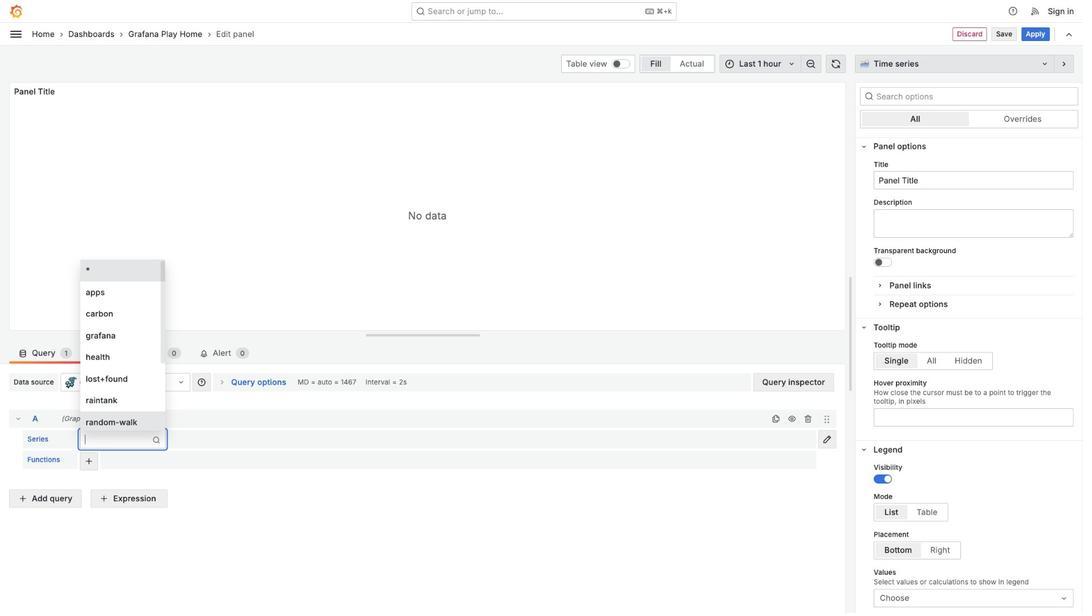 Task type: describe. For each thing, give the bounding box(es) containing it.
close options pane image
[[1059, 59, 1069, 69]]

refresh dashboard image
[[831, 59, 841, 69]]

toggle switch element inside panel options transparent background field property editor element
[[874, 258, 892, 267]]

options group tooltip toggle image
[[860, 324, 868, 332]]

options group panel options element
[[856, 137, 1083, 318]]

panel options transparent background field property editor element
[[874, 247, 1074, 267]]

help image
[[1008, 6, 1018, 16]]

legend mode field property editor element
[[874, 493, 1074, 522]]

options group legend element
[[856, 440, 1083, 613]]

option group for tooltip tooltip mode field property editor element on the right bottom
[[874, 352, 993, 370]]

toggle switch element inside legend visibility field property editor element
[[874, 474, 892, 484]]

option group for the legend mode field property editor element
[[874, 503, 948, 522]]

hide response image
[[787, 414, 797, 424]]

news image
[[1031, 6, 1041, 16]]

panel options description field property editor element
[[874, 199, 1074, 238]]

legend placement field property editor element
[[874, 531, 1074, 559]]

toggle editor mode image
[[823, 435, 832, 444]]



Task type: vqa. For each thing, say whether or not it's contained in the screenshot.
EXPAND SECTION ALERTS & IRM icon
no



Task type: locate. For each thing, give the bounding box(es) containing it.
None text field
[[85, 433, 87, 446]]

panel options title field property editor element
[[874, 160, 1074, 190]]

table view element
[[612, 59, 630, 68]]

add new function image
[[84, 457, 93, 466]]

legend visibility field property editor element
[[874, 464, 1074, 484]]

panel editor option pane content element
[[855, 55, 1083, 613]]

option group inside tooltip tooltip mode field property editor element
[[874, 352, 993, 370]]

open menu image
[[9, 27, 23, 41]]

options group legend toggle image
[[860, 446, 868, 454]]

None text field
[[874, 209, 1074, 238]]

option group inside the legend mode field property editor element
[[874, 503, 948, 522]]

grafana image
[[9, 4, 23, 18]]

option group for legend placement field property editor element
[[874, 541, 961, 559]]

open data source help image
[[197, 378, 206, 387]]

options group panel options toggle image
[[860, 143, 868, 151]]

1 vertical spatial toggle switch element
[[874, 474, 892, 484]]

toggle switch element
[[874, 258, 892, 267], [874, 474, 892, 484]]

option group inside legend placement field property editor element
[[874, 541, 961, 559]]

tooltip hover proximity field property editor element
[[874, 379, 1074, 427]]

none text field inside options group panel options 'element'
[[874, 209, 1074, 238]]

options group tooltip element
[[856, 318, 1083, 440]]

remove query image
[[803, 414, 813, 424]]

1 toggle switch element from the top
[[874, 258, 892, 267]]

collapse query row image
[[14, 414, 23, 424]]

legend values field property editor element
[[874, 569, 1074, 608]]

zoom out time range image
[[806, 59, 816, 69]]

tooltip tooltip mode field property editor element
[[874, 341, 1074, 370]]

2 toggle switch element from the top
[[874, 474, 892, 484]]

option group
[[640, 55, 715, 73], [860, 110, 1078, 128], [874, 352, 993, 370], [874, 503, 948, 522], [874, 541, 961, 559]]

tab list
[[9, 340, 846, 364]]

0 vertical spatial toggle switch element
[[874, 258, 892, 267]]

duplicate query image
[[771, 414, 781, 424]]



